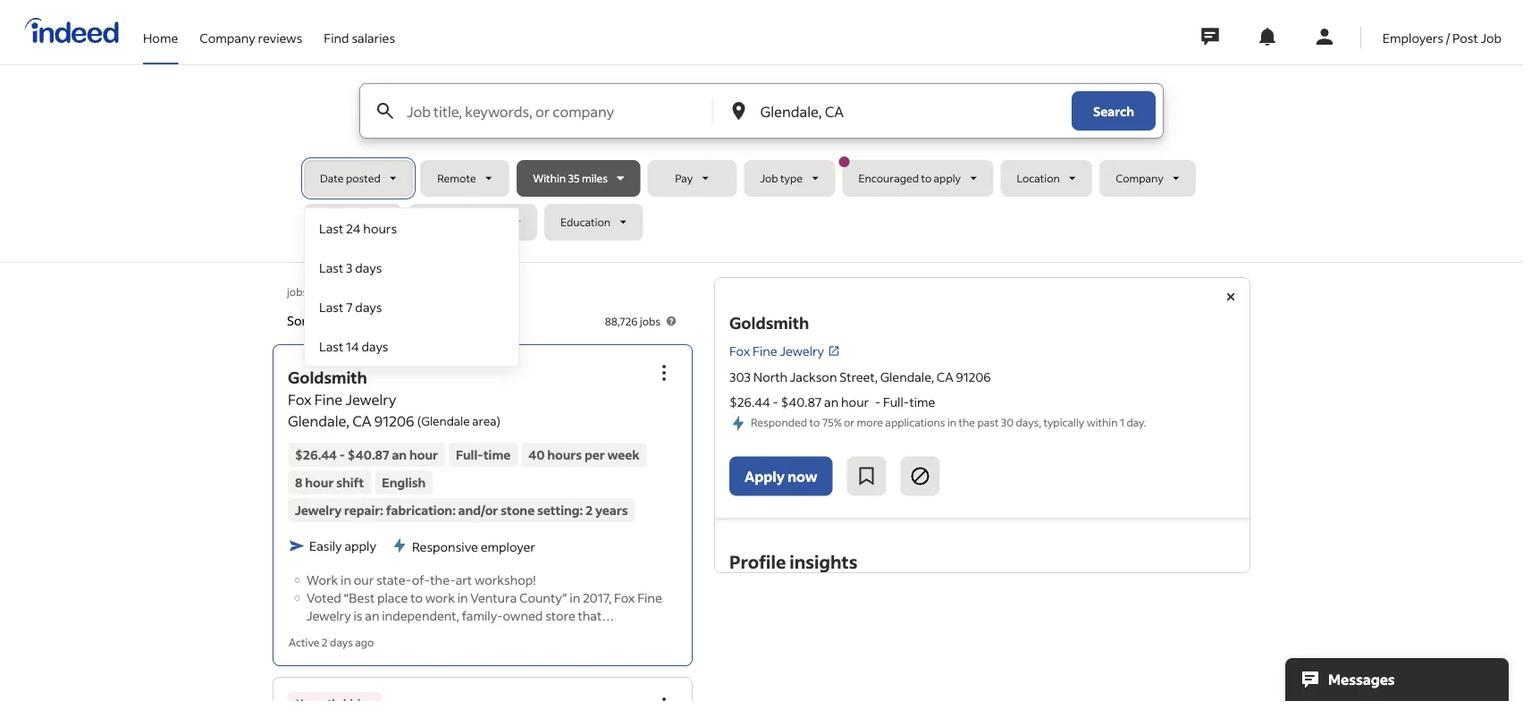 Task type: locate. For each thing, give the bounding box(es) containing it.
days right 3
[[355, 259, 382, 275]]

0 vertical spatial goldsmith
[[730, 313, 810, 333]]

days inside the last 14 days link
[[362, 338, 389, 354]]

0 vertical spatial apply
[[934, 171, 961, 185]]

hour down '('
[[410, 447, 438, 463]]

0 vertical spatial time
[[910, 394, 936, 410]]

0 vertical spatial jobs
[[287, 284, 308, 298]]

voted
[[307, 589, 341, 605]]

30
[[1001, 415, 1014, 429]]

0 vertical spatial full-
[[884, 394, 910, 410]]

an
[[825, 394, 839, 410], [392, 447, 407, 463], [365, 607, 380, 623]]

glendale
[[421, 413, 470, 429]]

remote
[[438, 171, 476, 185]]

0 vertical spatial 91206
[[956, 369, 991, 385]]

responded to 75% or more applications in the past 30 days, typically within 1 day.
[[751, 415, 1147, 429]]

last left the 24
[[319, 220, 344, 236]]

english
[[382, 474, 426, 490]]

education
[[561, 215, 611, 229]]

2 horizontal spatial to
[[921, 171, 932, 185]]

in
[[310, 284, 319, 298], [948, 415, 957, 429], [341, 571, 351, 587], [458, 589, 468, 605], [570, 589, 581, 605]]

0 vertical spatial company
[[200, 30, 256, 46]]

time
[[910, 394, 936, 410], [484, 447, 511, 463]]

2 vertical spatial an
[[365, 607, 380, 623]]

within
[[1087, 415, 1118, 429]]

search button
[[1072, 91, 1156, 131]]

- up more
[[875, 394, 881, 410]]

4 last from the top
[[319, 338, 344, 354]]

0 horizontal spatial 2
[[322, 635, 328, 649]]

35
[[568, 171, 580, 185]]

0 vertical spatial fine
[[753, 343, 778, 359]]

0 vertical spatial to
[[921, 171, 932, 185]]

91206 left '('
[[375, 412, 415, 430]]

last for last 3 days
[[319, 259, 344, 275]]

0 horizontal spatial job
[[761, 171, 779, 185]]

1 horizontal spatial jobs
[[640, 314, 661, 328]]

typically
[[1044, 415, 1085, 429]]

glendale, inside goldsmith fox fine jewelry glendale, ca 91206 ( glendale area )
[[288, 412, 350, 430]]

2 left years
[[586, 502, 593, 518]]

jewelry down voted
[[307, 607, 351, 623]]

1 vertical spatial fox
[[288, 390, 312, 409]]

account image
[[1314, 26, 1336, 47]]

days right 7
[[355, 299, 382, 315]]

type
[[781, 171, 803, 185]]

0 horizontal spatial company
[[200, 30, 256, 46]]

1
[[1120, 415, 1125, 429]]

an up 75%
[[825, 394, 839, 410]]

independent,
[[382, 607, 460, 623]]

last for last 24 hours
[[319, 220, 344, 236]]

1 horizontal spatial an
[[392, 447, 407, 463]]

to right the "encouraged"
[[921, 171, 932, 185]]

goldsmith down 14
[[288, 367, 367, 388]]

303
[[730, 369, 751, 385]]

last down "jobs in glendale, ca"
[[319, 299, 344, 315]]

)
[[497, 413, 501, 429]]

company for company
[[1116, 171, 1164, 185]]

miles
[[582, 171, 608, 185]]

in left the our
[[341, 571, 351, 587]]

fine down goldsmith button
[[315, 390, 343, 409]]

applications
[[886, 415, 946, 429]]

1 vertical spatial company
[[1116, 171, 1164, 185]]

sort
[[287, 312, 311, 328]]

fox right 2017,
[[614, 589, 635, 605]]

not interested image
[[910, 466, 931, 487]]

91206 up the 'the'
[[956, 369, 991, 385]]

work
[[307, 571, 338, 587]]

2 vertical spatial fox
[[614, 589, 635, 605]]

jewelry
[[780, 343, 825, 359], [346, 390, 396, 409], [295, 502, 342, 518], [307, 607, 351, 623]]

1 horizontal spatial fine
[[638, 589, 662, 605]]

encouraged
[[859, 171, 919, 185]]

0 vertical spatial glendale,
[[321, 284, 367, 298]]

glendale, for goldsmith
[[288, 412, 350, 430]]

company left reviews
[[200, 30, 256, 46]]

2 horizontal spatial fox
[[730, 343, 751, 359]]

0 vertical spatial hours
[[363, 220, 397, 236]]

$40.87 down the jackson
[[781, 394, 822, 410]]

2 vertical spatial glendale,
[[288, 412, 350, 430]]

3 last from the top
[[319, 299, 344, 315]]

company inside company reviews link
[[200, 30, 256, 46]]

0 horizontal spatial -
[[340, 447, 345, 463]]

2 horizontal spatial hour
[[842, 394, 869, 410]]

days inside the last 3 days link
[[355, 259, 382, 275]]

1 horizontal spatial $40.87
[[781, 394, 822, 410]]

last left 3
[[319, 259, 344, 275]]

fine up 'north'
[[753, 343, 778, 359]]

days left ago
[[330, 635, 353, 649]]

1 horizontal spatial company
[[1116, 171, 1164, 185]]

days for 3
[[355, 259, 382, 275]]

1 horizontal spatial 91206
[[956, 369, 991, 385]]

ca up 'responded to 75% or more applications in the past 30 days, typically within 1 day.'
[[937, 369, 954, 385]]

glendale, up applications
[[881, 369, 935, 385]]

ca inside goldsmith fox fine jewelry glendale, ca 91206 ( glendale area )
[[352, 412, 372, 430]]

1 vertical spatial ca
[[937, 369, 954, 385]]

apply now
[[745, 467, 818, 485]]

1 vertical spatial hour
[[410, 447, 438, 463]]

$26.44 down 303
[[730, 394, 771, 410]]

last 24 hours
[[319, 220, 397, 236]]

job left type
[[761, 171, 779, 185]]

family-
[[462, 607, 503, 623]]

responsive
[[412, 538, 478, 554]]

fox fine jewelry link
[[730, 342, 841, 361]]

$26.44 up 8 hour shift
[[295, 447, 337, 463]]

last 24 hours link
[[305, 208, 519, 248]]

/
[[1447, 30, 1451, 46]]

or
[[844, 415, 855, 429]]

work
[[425, 589, 455, 605]]

street,
[[840, 369, 878, 385]]

ca up $26.44 - $40.87 an hour
[[352, 412, 372, 430]]

full-
[[884, 394, 910, 410], [456, 447, 484, 463]]

0 vertical spatial hour
[[842, 394, 869, 410]]

goldsmith fox fine jewelry glendale, ca 91206 ( glendale area )
[[288, 367, 501, 430]]

2 last from the top
[[319, 259, 344, 275]]

pay
[[675, 171, 693, 185]]

jobs left help icon at the top left
[[640, 314, 661, 328]]

$40.87 for $26.44 - $40.87 an hour
[[348, 447, 390, 463]]

job
[[1481, 30, 1502, 46], [761, 171, 779, 185]]

ca
[[370, 284, 384, 298], [937, 369, 954, 385], [352, 412, 372, 430]]

within
[[533, 171, 566, 185]]

jobs up sort
[[287, 284, 308, 298]]

2 vertical spatial hour
[[305, 474, 334, 490]]

fox down goldsmith button
[[288, 390, 312, 409]]

0 vertical spatial $40.87
[[781, 394, 822, 410]]

1 vertical spatial time
[[484, 447, 511, 463]]

goldsmith inside goldsmith fox fine jewelry glendale, ca 91206 ( glendale area )
[[288, 367, 367, 388]]

job type
[[761, 171, 803, 185]]

in down the art
[[458, 589, 468, 605]]

days right 14
[[362, 338, 389, 354]]

0 horizontal spatial apply
[[345, 538, 376, 554]]

days inside the last 7 days link
[[355, 299, 382, 315]]

1 vertical spatial $40.87
[[348, 447, 390, 463]]

employer
[[481, 538, 536, 554]]

time up applications
[[910, 394, 936, 410]]

0 vertical spatial an
[[825, 394, 839, 410]]

1 horizontal spatial full-
[[884, 394, 910, 410]]

1 horizontal spatial apply
[[934, 171, 961, 185]]

to inside dropdown button
[[921, 171, 932, 185]]

menu containing last 24 hours
[[304, 207, 520, 367]]

1 vertical spatial an
[[392, 447, 407, 463]]

1 vertical spatial full-
[[456, 447, 484, 463]]

14
[[346, 338, 359, 354]]

2 vertical spatial to
[[411, 589, 423, 605]]

insights
[[790, 550, 858, 573]]

jewelry inside goldsmith fox fine jewelry glendale, ca 91206 ( glendale area )
[[346, 390, 396, 409]]

hour for $26.44 - $40.87 an hour
[[410, 447, 438, 463]]

91206 inside goldsmith fox fine jewelry glendale, ca 91206 ( glendale area )
[[375, 412, 415, 430]]

0 horizontal spatial fox
[[288, 390, 312, 409]]

2 right active
[[322, 635, 328, 649]]

jobs
[[287, 284, 308, 298], [640, 314, 661, 328]]

notifications unread count 0 image
[[1257, 26, 1279, 47]]

last 7 days link
[[305, 287, 519, 326]]

to up independent,
[[411, 589, 423, 605]]

0 horizontal spatial hour
[[305, 474, 334, 490]]

location button
[[1001, 160, 1093, 197]]

- up responded
[[773, 394, 779, 410]]

glendale, down goldsmith button
[[288, 412, 350, 430]]

0 horizontal spatial $26.44
[[295, 447, 337, 463]]

hours right the 24
[[363, 220, 397, 236]]

$40.87 up shift
[[348, 447, 390, 463]]

of-
[[412, 571, 430, 587]]

1 horizontal spatial fox
[[614, 589, 635, 605]]

glendale, up 7
[[321, 284, 367, 298]]

ca up last 7 days
[[370, 284, 384, 298]]

1 vertical spatial glendale,
[[881, 369, 935, 385]]

None search field
[[304, 83, 1220, 367]]

an up english on the left bottom of page
[[392, 447, 407, 463]]

to left 75%
[[810, 415, 820, 429]]

1 vertical spatial fine
[[315, 390, 343, 409]]

last 14 days link
[[305, 326, 519, 366]]

job inside popup button
[[761, 171, 779, 185]]

company reviews link
[[200, 0, 303, 61]]

company for company reviews
[[200, 30, 256, 46]]

in up by:
[[310, 284, 319, 298]]

apply up the our
[[345, 538, 376, 554]]

hour up or
[[842, 394, 869, 410]]

2 horizontal spatial an
[[825, 394, 839, 410]]

apply
[[745, 467, 785, 485]]

1 horizontal spatial to
[[810, 415, 820, 429]]

store
[[546, 607, 576, 623]]

1 horizontal spatial -
[[773, 394, 779, 410]]

1 vertical spatial job
[[761, 171, 779, 185]]

fine inside 'work in our state-of-the-art workshop! voted "best place to work in ventura county" in 2017, fox fine jewelry is an independent, family-owned store that…'
[[638, 589, 662, 605]]

2 vertical spatial ca
[[352, 412, 372, 430]]

employers / post job
[[1383, 30, 1502, 46]]

last left 14
[[319, 338, 344, 354]]

0 horizontal spatial 91206
[[375, 412, 415, 430]]

last for last 14 days
[[319, 338, 344, 354]]

0 vertical spatial fox
[[730, 343, 751, 359]]

$26.44 - $40.87 an hour
[[295, 447, 438, 463]]

1 horizontal spatial 2
[[586, 502, 593, 518]]

to
[[921, 171, 932, 185], [810, 415, 820, 429], [411, 589, 423, 605]]

fox up 303
[[730, 343, 751, 359]]

menu
[[304, 207, 520, 367]]

reviews
[[258, 30, 303, 46]]

goldsmith up fox fine jewelry
[[730, 313, 810, 333]]

1 vertical spatial hours
[[547, 447, 582, 463]]

jewelry inside 'work in our state-of-the-art workshop! voted "best place to work in ventura county" in 2017, fox fine jewelry is an independent, family-owned store that…'
[[307, 607, 351, 623]]

0 vertical spatial 2
[[586, 502, 593, 518]]

- for $26.44 - $40.87 an hour - full-time
[[773, 394, 779, 410]]

glendale,
[[321, 284, 367, 298], [881, 369, 935, 385], [288, 412, 350, 430]]

1 vertical spatial 91206
[[375, 412, 415, 430]]

last 3 days link
[[305, 248, 519, 287]]

glendale, for 303
[[881, 369, 935, 385]]

time down )
[[484, 447, 511, 463]]

1 horizontal spatial goldsmith
[[730, 313, 810, 333]]

ventura
[[471, 589, 517, 605]]

0 horizontal spatial $40.87
[[348, 447, 390, 463]]

days for 7
[[355, 299, 382, 315]]

days
[[355, 259, 382, 275], [355, 299, 382, 315], [362, 338, 389, 354], [330, 635, 353, 649]]

to inside 'work in our state-of-the-art workshop! voted "best place to work in ventura county" in 2017, fox fine jewelry is an independent, family-owned store that…'
[[411, 589, 423, 605]]

hour right 8
[[305, 474, 334, 490]]

location
[[1017, 171, 1060, 185]]

1 horizontal spatial job
[[1481, 30, 1502, 46]]

- up shift
[[340, 447, 345, 463]]

1 last from the top
[[319, 220, 344, 236]]

1 vertical spatial to
[[810, 415, 820, 429]]

1 vertical spatial goldsmith
[[288, 367, 367, 388]]

0 vertical spatial $26.44
[[730, 394, 771, 410]]

jewelry down goldsmith button
[[346, 390, 396, 409]]

0 horizontal spatial an
[[365, 607, 380, 623]]

full- down area
[[456, 447, 484, 463]]

91206
[[956, 369, 991, 385], [375, 412, 415, 430]]

0 horizontal spatial fine
[[315, 390, 343, 409]]

fine inside goldsmith fox fine jewelry glendale, ca 91206 ( glendale area )
[[315, 390, 343, 409]]

$40.87 for $26.44 - $40.87 an hour - full-time
[[781, 394, 822, 410]]

fine right 2017,
[[638, 589, 662, 605]]

responsive employer
[[412, 538, 536, 554]]

goldsmith button
[[288, 367, 367, 388]]

1 horizontal spatial $26.44
[[730, 394, 771, 410]]

apply right the "encouraged"
[[934, 171, 961, 185]]

hours right 40
[[547, 447, 582, 463]]

by:
[[314, 312, 331, 328]]

0 horizontal spatial to
[[411, 589, 423, 605]]

ca for 303
[[937, 369, 954, 385]]

an right is
[[365, 607, 380, 623]]

1 vertical spatial 2
[[322, 635, 328, 649]]

1 horizontal spatial time
[[910, 394, 936, 410]]

1 horizontal spatial hours
[[547, 447, 582, 463]]

1 vertical spatial jobs
[[640, 314, 661, 328]]

1 horizontal spatial hour
[[410, 447, 438, 463]]

responded
[[751, 415, 808, 429]]

0 horizontal spatial goldsmith
[[288, 367, 367, 388]]

full- up applications
[[884, 394, 910, 410]]

2 vertical spatial fine
[[638, 589, 662, 605]]

company down search
[[1116, 171, 1164, 185]]

the-
[[430, 571, 456, 587]]

save this job image
[[856, 466, 878, 487]]

1 vertical spatial $26.44
[[295, 447, 337, 463]]

job right post
[[1481, 30, 1502, 46]]

company inside company popup button
[[1116, 171, 1164, 185]]

3
[[346, 259, 353, 275]]

2 horizontal spatial fine
[[753, 343, 778, 359]]

last 7 days
[[319, 299, 382, 315]]



Task type: vqa. For each thing, say whether or not it's contained in the screenshot.
and
no



Task type: describe. For each thing, give the bounding box(es) containing it.
an for $26.44 - $40.87 an hour - full-time
[[825, 394, 839, 410]]

profile
[[730, 550, 786, 573]]

40
[[529, 447, 545, 463]]

days for 14
[[362, 338, 389, 354]]

$26.44 for $26.44 - $40.87 an hour
[[295, 447, 337, 463]]

workshop!
[[475, 571, 536, 587]]

art
[[456, 571, 472, 587]]

is
[[354, 607, 363, 623]]

job actions menu is collapsed image
[[654, 362, 675, 383]]

years
[[596, 502, 628, 518]]

stone
[[501, 502, 535, 518]]

40 hours per week
[[529, 447, 640, 463]]

none search field containing search
[[304, 83, 1220, 367]]

0 vertical spatial ca
[[370, 284, 384, 298]]

last 14 days
[[319, 338, 389, 354]]

days,
[[1016, 415, 1042, 429]]

company reviews
[[200, 30, 303, 46]]

"best
[[344, 589, 375, 605]]

fabrication:
[[386, 502, 456, 518]]

encouraged to apply button
[[839, 156, 994, 197]]

area
[[472, 413, 497, 429]]

ago
[[355, 635, 374, 649]]

- for $26.44 - $40.87 an hour
[[340, 447, 345, 463]]

goldsmith for goldsmith fox fine jewelry glendale, ca 91206 ( glendale area )
[[288, 367, 367, 388]]

to for apply
[[921, 171, 932, 185]]

7
[[346, 299, 353, 315]]

date
[[320, 171, 344, 185]]

search: Job title, keywords, or company text field
[[403, 84, 711, 138]]

0 horizontal spatial full-
[[456, 447, 484, 463]]

close job details image
[[1221, 286, 1242, 308]]

to for 75%
[[810, 415, 820, 429]]

jewelry down 8 hour shift
[[295, 502, 342, 518]]

91206 for 303
[[956, 369, 991, 385]]

company button
[[1100, 160, 1197, 197]]

91206 for goldsmith
[[375, 412, 415, 430]]

in left 2017,
[[570, 589, 581, 605]]

the
[[959, 415, 976, 429]]

date posted
[[320, 171, 381, 185]]

find salaries
[[324, 30, 395, 46]]

messages
[[1329, 670, 1396, 689]]

easily apply
[[309, 538, 376, 554]]

our
[[354, 571, 374, 587]]

2 horizontal spatial -
[[875, 394, 881, 410]]

job type button
[[744, 160, 836, 197]]

8
[[295, 474, 303, 490]]

fox fine jewelry
[[730, 343, 825, 359]]

last for last 7 days
[[319, 299, 344, 315]]

hour for $26.44 - $40.87 an hour - full-time
[[842, 394, 869, 410]]

menu inside search box
[[304, 207, 520, 367]]

messages unread count 0 image
[[1199, 19, 1222, 55]]

$26.44 for $26.44 - $40.87 an hour - full-time
[[730, 394, 771, 410]]

repair:
[[344, 502, 384, 518]]

search
[[1094, 103, 1135, 119]]

fox inside 'work in our state-of-the-art workshop! voted "best place to work in ventura county" in 2017, fox fine jewelry is an independent, family-owned store that…'
[[614, 589, 635, 605]]

active
[[289, 635, 320, 649]]

per
[[585, 447, 605, 463]]

$26.44 - $40.87 an hour - full-time
[[730, 394, 936, 410]]

state-
[[377, 571, 412, 587]]

2017,
[[583, 589, 612, 605]]

posted
[[346, 171, 381, 185]]

place
[[377, 589, 408, 605]]

work in our state-of-the-art workshop! voted "best place to work in ventura county" in 2017, fox fine jewelry is an independent, family-owned store that…
[[307, 571, 662, 623]]

in left the 'the'
[[948, 415, 957, 429]]

jewelry repair: fabrication: and/or stone setting: 2 years
[[295, 502, 628, 518]]

fox inside goldsmith fox fine jewelry glendale, ca 91206 ( glendale area )
[[288, 390, 312, 409]]

and/or
[[458, 502, 498, 518]]

day.
[[1127, 415, 1147, 429]]

within 35 miles button
[[517, 160, 641, 197]]

days for 2
[[330, 635, 353, 649]]

8 hour shift
[[295, 474, 364, 490]]

week
[[608, 447, 640, 463]]

0 horizontal spatial jobs
[[287, 284, 308, 298]]

goldsmith for goldsmith
[[730, 313, 810, 333]]

home link
[[143, 0, 178, 61]]

an for $26.44 - $40.87 an hour
[[392, 447, 407, 463]]

date posted button
[[304, 160, 413, 197]]

(
[[417, 413, 421, 429]]

Edit location text field
[[757, 84, 1036, 138]]

employers
[[1383, 30, 1444, 46]]

find
[[324, 30, 349, 46]]

1 vertical spatial apply
[[345, 538, 376, 554]]

past
[[978, 415, 999, 429]]

jewelry up the jackson
[[780, 343, 825, 359]]

apply inside dropdown button
[[934, 171, 961, 185]]

88,726
[[605, 314, 638, 328]]

more
[[857, 415, 884, 429]]

75%
[[822, 415, 842, 429]]

sort by: relevance
[[287, 312, 393, 328]]

88,726 jobs
[[605, 314, 661, 328]]

0 vertical spatial job
[[1481, 30, 1502, 46]]

setting:
[[537, 502, 583, 518]]

relevance
[[335, 312, 393, 328]]

encouraged to apply
[[859, 171, 961, 185]]

0 horizontal spatial hours
[[363, 220, 397, 236]]

job actions menu is collapsed image
[[654, 695, 675, 701]]

active 2 days ago
[[289, 635, 374, 649]]

0 horizontal spatial time
[[484, 447, 511, 463]]

303 north jackson street, glendale, ca 91206
[[730, 369, 991, 385]]

now
[[788, 467, 818, 485]]

that…
[[578, 607, 615, 623]]

ca for goldsmith
[[352, 412, 372, 430]]

salaries
[[352, 30, 395, 46]]

24
[[346, 220, 361, 236]]

county"
[[520, 589, 567, 605]]

full-time
[[456, 447, 511, 463]]

last 3 days
[[319, 259, 382, 275]]

pay button
[[648, 160, 737, 197]]

north
[[754, 369, 788, 385]]

an inside 'work in our state-of-the-art workshop! voted "best place to work in ventura county" in 2017, fox fine jewelry is an independent, family-owned store that…'
[[365, 607, 380, 623]]

employers / post job link
[[1383, 0, 1502, 61]]

post
[[1453, 30, 1479, 46]]

easily
[[309, 538, 342, 554]]

help icon image
[[664, 314, 679, 328]]

owned
[[503, 607, 543, 623]]

within 35 miles
[[533, 171, 608, 185]]



